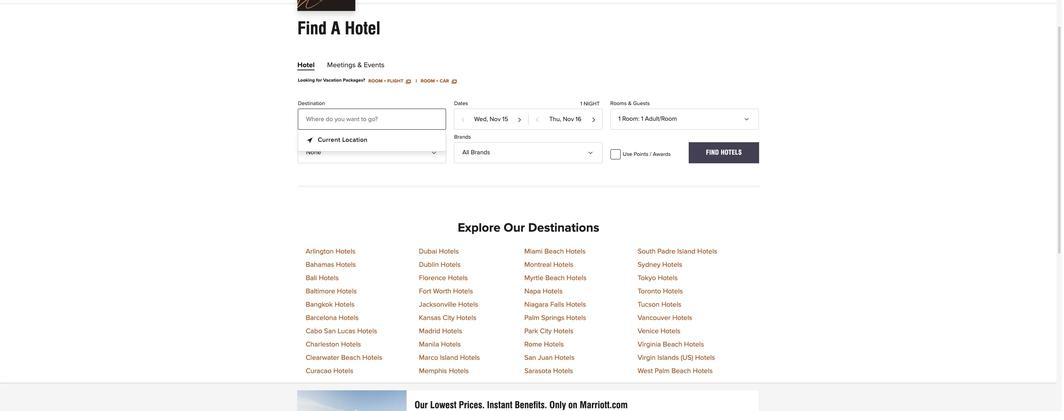 Task type: locate. For each thing, give the bounding box(es) containing it.
beach for clearwater
[[341, 355, 361, 362]]

1 horizontal spatial city
[[540, 329, 552, 336]]

vancouver
[[638, 315, 671, 322]]

dublin
[[419, 262, 439, 269]]

trigger image for special rates
[[433, 147, 440, 154]]

1 horizontal spatial hotel
[[345, 18, 380, 38]]

rooms & guests
[[610, 101, 650, 106]]

manila hotels link
[[419, 342, 461, 349]]

1 horizontal spatial room
[[421, 79, 435, 84]]

1 vertical spatial palm
[[655, 369, 670, 376]]

2 + from the left
[[436, 79, 439, 84]]

park city hotels link
[[525, 329, 574, 336]]

city down jacksonville hotels link
[[443, 315, 455, 322]]

our left lowest
[[415, 400, 428, 412]]

find a hotel
[[297, 18, 380, 38]]

0 horizontal spatial 1
[[581, 101, 582, 107]]

+
[[384, 79, 386, 84], [436, 79, 439, 84]]

packages?
[[343, 78, 365, 83]]

/
[[650, 152, 652, 157]]

palm
[[525, 315, 540, 322], [655, 369, 670, 376]]

& right rooms
[[628, 101, 632, 106]]

lucas
[[338, 329, 356, 336]]

0 vertical spatial palm
[[525, 315, 540, 322]]

myrtle beach hotels
[[525, 275, 587, 282]]

explore
[[458, 222, 501, 235]]

baltimore hotels
[[306, 289, 357, 296]]

1 vertical spatial find
[[706, 149, 719, 156]]

next check-in dates image
[[517, 114, 522, 126]]

Destination text field
[[298, 109, 446, 130]]

1 horizontal spatial san
[[525, 355, 536, 362]]

1 horizontal spatial 1
[[619, 116, 621, 122]]

room + flight
[[368, 79, 405, 84]]

& left events at the left top of page
[[358, 62, 362, 69]]

island up memphis hotels
[[440, 355, 458, 362]]

baltimore hotels link
[[306, 289, 357, 296]]

0 vertical spatial our
[[504, 222, 525, 235]]

find for find a hotel
[[297, 18, 327, 38]]

west
[[638, 369, 653, 376]]

1 horizontal spatial palm
[[655, 369, 670, 376]]

0 horizontal spatial room
[[368, 79, 383, 84]]

0 horizontal spatial san
[[324, 329, 336, 336]]

bahamas hotels
[[306, 262, 356, 269]]

cabo san lucas hotels
[[306, 329, 377, 336]]

beach up virgin islands (us) hotels
[[663, 342, 682, 349]]

san
[[324, 329, 336, 336], [525, 355, 536, 362]]

napa hotels
[[525, 289, 563, 296]]

madrid hotels
[[419, 329, 462, 336]]

napa
[[525, 289, 541, 296]]

dubai
[[419, 249, 437, 256]]

beach up montreal hotels
[[545, 249, 564, 256]]

san down "rome"
[[525, 355, 536, 362]]

curacao hotels
[[306, 369, 353, 376]]

beach down virgin islands (us) hotels
[[672, 369, 691, 376]]

bali hotels
[[306, 275, 339, 282]]

room inside room + car link
[[421, 79, 435, 84]]

brands up all
[[454, 135, 471, 140]]

(us)
[[681, 355, 694, 362]]

0 horizontal spatial island
[[440, 355, 458, 362]]

niagara
[[525, 302, 549, 309]]

1 down rooms
[[619, 116, 621, 122]]

venice hotels
[[638, 329, 681, 336]]

arlington hotels
[[306, 249, 356, 256]]

virgin islands (us) hotels
[[638, 355, 715, 362]]

use
[[623, 152, 632, 157]]

0 vertical spatial find
[[297, 18, 327, 38]]

1
[[581, 101, 582, 107], [619, 116, 621, 122], [641, 116, 643, 122]]

special
[[298, 135, 315, 140]]

montreal
[[525, 262, 552, 269]]

current location link
[[306, 135, 438, 144]]

palm down islands in the right of the page
[[655, 369, 670, 376]]

miami beach hotels link
[[525, 249, 586, 256]]

1 + from the left
[[384, 79, 386, 84]]

0 vertical spatial island
[[677, 249, 696, 256]]

0 horizontal spatial &
[[358, 62, 362, 69]]

sarasota hotels
[[525, 369, 573, 376]]

1 vertical spatial hotel
[[297, 62, 315, 69]]

cabo
[[306, 329, 322, 336]]

hotel right a
[[345, 18, 380, 38]]

1 night
[[581, 101, 600, 107]]

0 vertical spatial city
[[443, 315, 455, 322]]

south padre island hotels link
[[638, 249, 717, 256]]

palm springs hotels link
[[525, 315, 586, 322]]

room down rooms & guests
[[622, 116, 638, 122]]

0 horizontal spatial city
[[443, 315, 455, 322]]

1 horizontal spatial +
[[436, 79, 439, 84]]

our up miami
[[504, 222, 525, 235]]

0 vertical spatial &
[[358, 62, 362, 69]]

napa hotels link
[[525, 289, 563, 296]]

trigger image
[[590, 147, 596, 154]]

trigger image inside none link
[[433, 147, 440, 154]]

0 horizontal spatial our
[[415, 400, 428, 412]]

san juan hotels link
[[525, 355, 575, 362]]

+ left car
[[436, 79, 439, 84]]

room + car
[[421, 79, 450, 84]]

falls
[[550, 302, 564, 309]]

dubai hotels link
[[419, 249, 459, 256]]

1 horizontal spatial trigger image
[[746, 114, 752, 120]]

all
[[462, 149, 469, 156]]

kansas city hotels link
[[419, 315, 476, 322]]

0 horizontal spatial find
[[297, 18, 327, 38]]

clearwater beach hotels
[[306, 355, 382, 362]]

myrtle
[[525, 275, 544, 282]]

1 horizontal spatial find
[[706, 149, 719, 156]]

tokyo
[[638, 275, 656, 282]]

city for kansas
[[443, 315, 455, 322]]

room inside room + flight link
[[368, 79, 383, 84]]

vacation
[[323, 78, 342, 83]]

0 horizontal spatial palm
[[525, 315, 540, 322]]

find inside button
[[706, 149, 719, 156]]

& for meetings
[[358, 62, 362, 69]]

1 for 1 night
[[581, 101, 582, 107]]

1 left night
[[581, 101, 582, 107]]

find hotels button
[[689, 142, 759, 164]]

trigger image
[[746, 114, 752, 120], [433, 147, 440, 154]]

trigger image for rooms & guests
[[746, 114, 752, 120]]

Check-in text field
[[455, 109, 528, 129]]

next check-out dates image
[[592, 114, 596, 126]]

all brands
[[462, 149, 490, 156]]

our lowest prices.  instant benefits.  only on marriott.com
[[415, 400, 628, 412]]

city up rome hotels link
[[540, 329, 552, 336]]

west palm beach hotels
[[638, 369, 713, 376]]

1 room : 1 adult /room
[[619, 116, 677, 122]]

+ left "flight"
[[384, 79, 386, 84]]

1 vertical spatial island
[[440, 355, 458, 362]]

book direct image
[[297, 391, 407, 412]]

1 vertical spatial brands
[[471, 149, 490, 156]]

barcelona
[[306, 315, 337, 322]]

west palm beach hotels link
[[638, 369, 713, 376]]

san down barcelona hotels link
[[324, 329, 336, 336]]

1 vertical spatial san
[[525, 355, 536, 362]]

memphis
[[419, 369, 447, 376]]

1 vertical spatial &
[[628, 101, 632, 106]]

1 horizontal spatial &
[[628, 101, 632, 106]]

manila hotels
[[419, 342, 461, 349]]

flight
[[387, 79, 403, 84]]

palm up park
[[525, 315, 540, 322]]

sarasota hotels link
[[525, 369, 573, 376]]

room right |
[[421, 79, 435, 84]]

0 vertical spatial trigger image
[[746, 114, 752, 120]]

florence hotels
[[419, 275, 468, 282]]

1 vertical spatial trigger image
[[433, 147, 440, 154]]

hotel up the looking
[[297, 62, 315, 69]]

0 horizontal spatial +
[[384, 79, 386, 84]]

our
[[504, 222, 525, 235], [415, 400, 428, 412]]

1 horizontal spatial our
[[504, 222, 525, 235]]

+ for car
[[436, 79, 439, 84]]

beach
[[545, 249, 564, 256], [545, 275, 565, 282], [663, 342, 682, 349], [341, 355, 361, 362], [672, 369, 691, 376]]

beach for myrtle
[[545, 275, 565, 282]]

brands right all
[[471, 149, 490, 156]]

park city hotels
[[525, 329, 574, 336]]

island right padre
[[677, 249, 696, 256]]

opens in a new browser window. image
[[452, 79, 457, 84]]

beach down charleston hotels link
[[341, 355, 361, 362]]

room down events at the left top of page
[[368, 79, 383, 84]]

destinations
[[528, 222, 599, 235]]

0 vertical spatial san
[[324, 329, 336, 336]]

arlington hotels link
[[306, 249, 356, 256]]

marco island hotels link
[[419, 355, 480, 362]]

0 horizontal spatial hotel
[[297, 62, 315, 69]]

find for find hotels
[[706, 149, 719, 156]]

1 vertical spatial our
[[415, 400, 428, 412]]

1 right :
[[641, 116, 643, 122]]

& inside "link"
[[358, 62, 362, 69]]

myrtle beach hotels link
[[525, 275, 587, 282]]

0 horizontal spatial trigger image
[[433, 147, 440, 154]]

tokyo hotels link
[[638, 275, 678, 282]]

sarasota
[[525, 369, 552, 376]]

hotel link
[[297, 62, 315, 72]]

1 vertical spatial city
[[540, 329, 552, 336]]

beach down montreal hotels
[[545, 275, 565, 282]]

instant
[[487, 400, 513, 412]]

room + flight link
[[368, 78, 411, 84]]

adult
[[645, 116, 660, 122]]

fort worth hotels link
[[419, 289, 473, 296]]



Task type: vqa. For each thing, say whether or not it's contained in the screenshot.
20
no



Task type: describe. For each thing, give the bounding box(es) containing it.
events
[[364, 62, 385, 69]]

room for room + car
[[421, 79, 435, 84]]

1 for 1 room : 1 adult /room
[[619, 116, 621, 122]]

niagara falls hotels
[[525, 302, 586, 309]]

awards
[[653, 152, 671, 157]]

rome hotels
[[525, 342, 564, 349]]

opens in a new browser window. image
[[406, 79, 411, 84]]

toronto hotels link
[[638, 289, 683, 296]]

tucson hotels
[[638, 302, 682, 309]]

rates
[[317, 135, 330, 140]]

night
[[584, 101, 600, 107]]

south padre island hotels
[[638, 249, 717, 256]]

lowest
[[430, 400, 457, 412]]

bangkok
[[306, 302, 333, 309]]

destination
[[298, 101, 325, 106]]

room for room + flight
[[368, 79, 383, 84]]

tucson hotels link
[[638, 302, 682, 309]]

park
[[525, 329, 538, 336]]

jacksonville hotels
[[419, 302, 478, 309]]

2 horizontal spatial 1
[[641, 116, 643, 122]]

charleston
[[306, 342, 339, 349]]

barcelona hotels
[[306, 315, 359, 322]]

virginia beach hotels
[[638, 342, 704, 349]]

virginia beach hotels link
[[638, 342, 704, 349]]

bangkok hotels link
[[306, 302, 355, 309]]

dublin hotels link
[[419, 262, 461, 269]]

meetings & events link
[[327, 62, 385, 72]]

looking
[[298, 78, 315, 83]]

baltimore
[[306, 289, 335, 296]]

bangkok hotels
[[306, 302, 355, 309]]

1 horizontal spatial island
[[677, 249, 696, 256]]

& for rooms
[[628, 101, 632, 106]]

current location image
[[307, 135, 313, 143]]

memphis hotels
[[419, 369, 469, 376]]

hotels inside button
[[721, 149, 742, 156]]

marco
[[419, 355, 438, 362]]

prices.
[[459, 400, 485, 412]]

kansas city hotels
[[419, 315, 476, 322]]

a
[[331, 18, 341, 38]]

venice
[[638, 329, 659, 336]]

looking for vacation packages?
[[298, 78, 365, 83]]

only
[[550, 400, 566, 412]]

on
[[568, 400, 578, 412]]

curacao
[[306, 369, 332, 376]]

fort
[[419, 289, 431, 296]]

bahamas hotels link
[[306, 262, 356, 269]]

vancouver hotels
[[638, 315, 693, 322]]

city for park
[[540, 329, 552, 336]]

current
[[318, 137, 341, 143]]

sydney hotels
[[638, 262, 682, 269]]

memphis hotels link
[[419, 369, 469, 376]]

meetings & events
[[327, 62, 385, 69]]

rooms
[[610, 101, 627, 106]]

jacksonville
[[419, 302, 457, 309]]

niagara falls hotels link
[[525, 302, 586, 309]]

jacksonville hotels link
[[419, 302, 478, 309]]

charleston hotels
[[306, 342, 361, 349]]

beach for virginia
[[663, 342, 682, 349]]

fort worth hotels
[[419, 289, 473, 296]]

0 vertical spatial hotel
[[345, 18, 380, 38]]

current location
[[318, 137, 368, 143]]

all brands link
[[454, 142, 603, 164]]

cabo san lucas hotels link
[[306, 329, 377, 336]]

guests
[[633, 101, 650, 106]]

car
[[440, 79, 449, 84]]

arlington
[[306, 249, 334, 256]]

none link
[[298, 142, 446, 164]]

barcelona hotels link
[[306, 315, 359, 322]]

miami beach hotels
[[525, 249, 586, 256]]

venice hotels link
[[638, 329, 681, 336]]

points
[[634, 152, 649, 157]]

manila
[[419, 342, 439, 349]]

toronto
[[638, 289, 661, 296]]

sydney
[[638, 262, 661, 269]]

0 vertical spatial brands
[[454, 135, 471, 140]]

springs
[[541, 315, 565, 322]]

montreal hotels
[[525, 262, 574, 269]]

/room
[[660, 116, 677, 122]]

Check-out text field
[[529, 109, 602, 129]]

florence hotels link
[[419, 275, 468, 282]]

tokyo hotels
[[638, 275, 678, 282]]

padre
[[658, 249, 676, 256]]

montreal hotels link
[[525, 262, 574, 269]]

charleston hotels link
[[306, 342, 361, 349]]

toronto hotels
[[638, 289, 683, 296]]

curacao hotels link
[[306, 369, 353, 376]]

beach for miami
[[545, 249, 564, 256]]

madrid
[[419, 329, 440, 336]]

2 horizontal spatial room
[[622, 116, 638, 122]]

+ for flight
[[384, 79, 386, 84]]

marco island hotels
[[419, 355, 480, 362]]

special rates
[[298, 135, 330, 140]]

find hotels
[[706, 149, 742, 156]]



